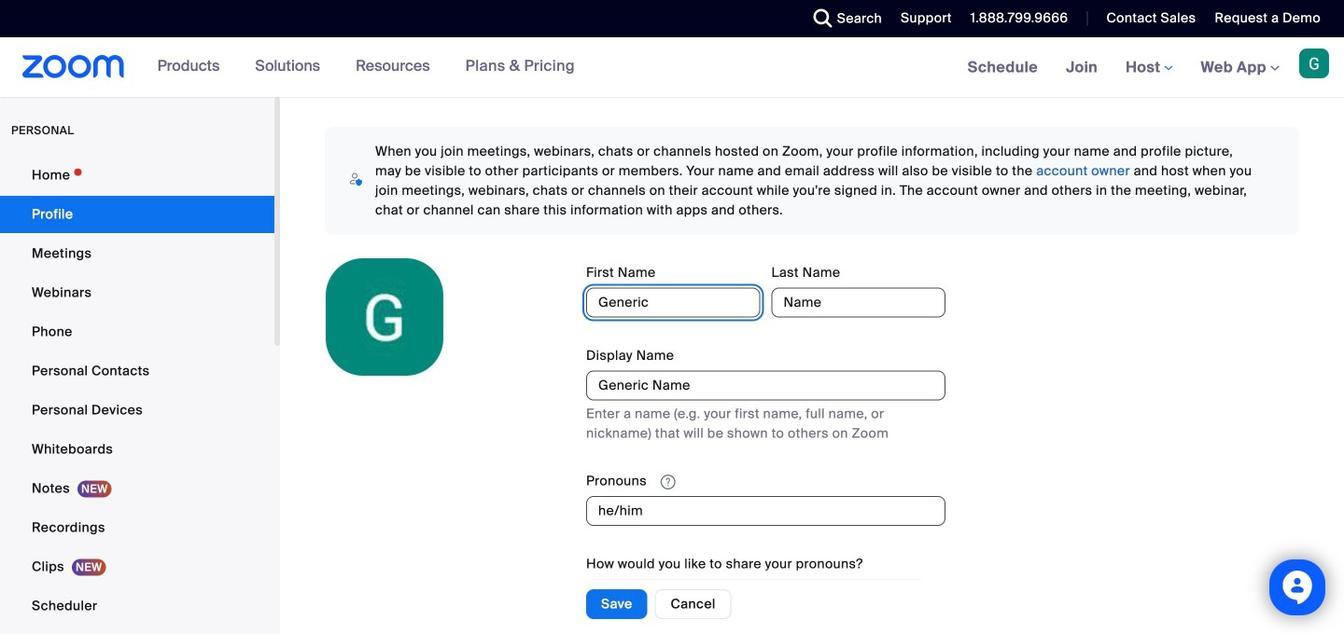 Task type: describe. For each thing, give the bounding box(es) containing it.
zoom logo image
[[22, 55, 125, 78]]

learn more about pronouns image
[[655, 474, 681, 491]]

edit user photo image
[[370, 309, 400, 326]]

profile picture image
[[1300, 49, 1330, 78]]



Task type: vqa. For each thing, say whether or not it's contained in the screenshot.
GAME element
no



Task type: locate. For each thing, give the bounding box(es) containing it.
user photo image
[[326, 259, 444, 376]]

meetings navigation
[[954, 37, 1345, 99]]

personal menu menu
[[0, 157, 275, 635]]

Last Name text field
[[772, 288, 946, 318]]

None text field
[[586, 371, 946, 401]]

banner
[[0, 37, 1345, 99]]

First Name text field
[[586, 288, 761, 318]]

product information navigation
[[143, 37, 589, 97]]

Pronouns text field
[[586, 497, 946, 527]]



